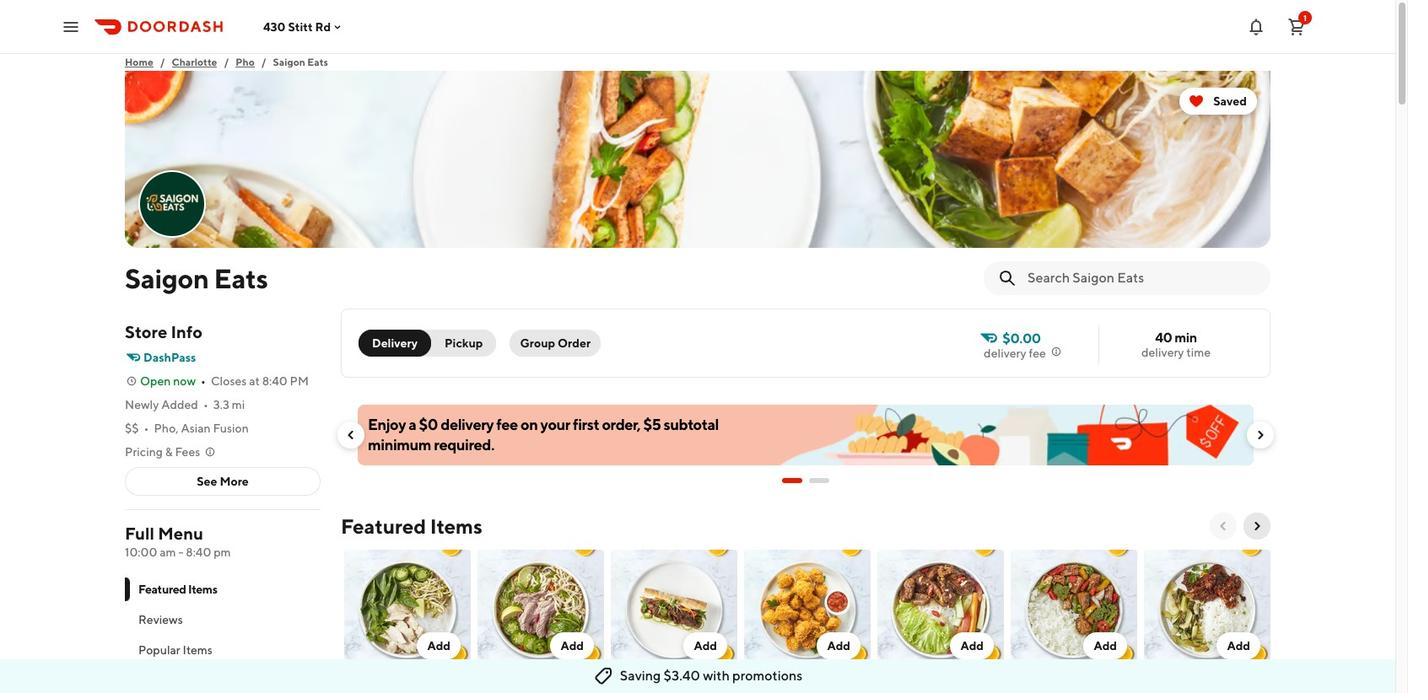 Task type: locate. For each thing, give the bounding box(es) containing it.
items down required.
[[430, 515, 482, 538]]

3 / from the left
[[261, 56, 266, 68]]

8:40 right at
[[262, 375, 288, 388]]

0 horizontal spatial fee
[[496, 416, 518, 434]]

5 add from the left
[[961, 640, 984, 653]]

featured
[[341, 515, 426, 538], [138, 583, 186, 597]]

• right '$$'
[[144, 422, 149, 435]]

eats
[[307, 56, 328, 68], [214, 262, 268, 294]]

1 horizontal spatial fee
[[1029, 347, 1046, 360]]

&
[[165, 446, 173, 459]]

newly
[[125, 398, 159, 412]]

0 vertical spatial 8:40
[[262, 375, 288, 388]]

reviews
[[138, 613, 183, 627]]

/
[[160, 56, 165, 68], [224, 56, 229, 68], [261, 56, 266, 68]]

closes
[[211, 375, 247, 388]]

saving
[[620, 668, 661, 684]]

add
[[427, 640, 451, 653], [561, 640, 584, 653], [694, 640, 717, 653], [827, 640, 851, 653], [961, 640, 984, 653], [1094, 640, 1117, 653], [1227, 640, 1250, 653]]

8:40
[[262, 375, 288, 388], [186, 546, 211, 559]]

group order button
[[510, 330, 601, 357]]

3 add from the left
[[694, 640, 717, 653]]

1 horizontal spatial saigon
[[273, 56, 305, 68]]

home link
[[125, 54, 153, 71]]

saigon eats image
[[125, 71, 1271, 248], [140, 172, 204, 236]]

pho
[[236, 56, 255, 68]]

Pickup radio
[[421, 330, 496, 357]]

1 vertical spatial featured
[[138, 583, 186, 597]]

saigon
[[273, 56, 305, 68], [125, 262, 209, 294]]

•
[[201, 375, 206, 388], [203, 398, 208, 412], [144, 422, 149, 435]]

notification bell image
[[1246, 16, 1266, 37]]

open now
[[140, 375, 196, 388]]

430 stitt rd
[[263, 20, 331, 33]]

featured down minimum
[[341, 515, 426, 538]]

0 vertical spatial eats
[[307, 56, 328, 68]]

full
[[125, 524, 155, 543]]

1 vertical spatial saigon
[[125, 262, 209, 294]]

1 vertical spatial featured items
[[138, 583, 217, 597]]

order
[[558, 337, 591, 350]]

0 vertical spatial items
[[430, 515, 482, 538]]

/ right pho
[[261, 56, 266, 68]]

fee
[[1029, 347, 1046, 360], [496, 416, 518, 434]]

1 vertical spatial 8:40
[[186, 546, 211, 559]]

featured items down minimum
[[341, 515, 482, 538]]

cluck chuck pho image
[[344, 550, 471, 670]]

menu
[[158, 524, 203, 543]]

• left "3.3" at left
[[203, 398, 208, 412]]

$5
[[643, 416, 661, 434]]

0 horizontal spatial 8:40
[[186, 546, 211, 559]]

items inside button
[[183, 644, 213, 657]]

1 horizontal spatial featured items
[[341, 515, 482, 538]]

saving $3.40 with promotions
[[620, 668, 803, 684]]

8:40 inside full menu 10:00 am - 8:40 pm
[[186, 546, 211, 559]]

/ right 'home'
[[160, 56, 165, 68]]

430
[[263, 20, 286, 33]]

0 horizontal spatial eats
[[214, 262, 268, 294]]

group order
[[520, 337, 591, 350]]

charlotte link
[[172, 54, 217, 71]]

featured up reviews at the bottom left
[[138, 583, 186, 597]]

4 add from the left
[[827, 640, 851, 653]]

1 add from the left
[[427, 640, 451, 653]]

2 horizontal spatial delivery
[[1142, 346, 1184, 359]]

items inside heading
[[430, 515, 482, 538]]

saigon eats
[[125, 262, 268, 294]]

items up the reviews button
[[188, 583, 217, 597]]

enjoy a $0 delivery fee on your first order, $5 subtotal minimum required.
[[368, 416, 719, 454]]

stitt
[[288, 20, 313, 33]]

1 items, open order cart image
[[1287, 16, 1307, 37]]

newly added • 3.3 mi
[[125, 398, 245, 412]]

order methods option group
[[359, 330, 496, 357]]

open
[[140, 375, 171, 388]]

1 / from the left
[[160, 56, 165, 68]]

now
[[173, 375, 196, 388]]

• right now
[[201, 375, 206, 388]]

-
[[178, 546, 183, 559]]

0 horizontal spatial featured items
[[138, 583, 217, 597]]

$3.40
[[664, 668, 700, 684]]

1 vertical spatial fee
[[496, 416, 518, 434]]

popular
[[138, 644, 180, 657]]

with
[[703, 668, 730, 684]]

2 / from the left
[[224, 56, 229, 68]]

your
[[540, 416, 570, 434]]

430 stitt rd button
[[263, 20, 344, 33]]

see
[[197, 475, 217, 489]]

6 add from the left
[[1094, 640, 1117, 653]]

saigon down 430 stitt rd
[[273, 56, 305, 68]]

delivery
[[372, 337, 418, 350]]

0 horizontal spatial /
[[160, 56, 165, 68]]

a
[[409, 416, 416, 434]]

pm
[[290, 375, 309, 388]]

$$
[[125, 422, 139, 435]]

add for breaking bbq beef banh mi 'image'
[[694, 640, 717, 653]]

dashpass
[[143, 351, 196, 365]]

/ left pho
[[224, 56, 229, 68]]

featured inside heading
[[341, 515, 426, 538]]

popping chicken image
[[744, 550, 871, 670]]

3.3
[[213, 398, 229, 412]]

pm
[[214, 546, 231, 559]]

2 vertical spatial items
[[183, 644, 213, 657]]

featured items up reviews at the bottom left
[[138, 583, 217, 597]]

pho,
[[154, 422, 179, 435]]

0 vertical spatial saigon
[[273, 56, 305, 68]]

featured items
[[341, 515, 482, 538], [138, 583, 217, 597]]

0 vertical spatial featured
[[341, 515, 426, 538]]

saved button
[[1180, 88, 1257, 115]]

10:00
[[125, 546, 157, 559]]

add for tofu target fried rice image
[[1094, 640, 1117, 653]]

0 vertical spatial featured items
[[341, 515, 482, 538]]

0 horizontal spatial delivery
[[441, 416, 494, 434]]

items right popular
[[183, 644, 213, 657]]

1 horizontal spatial /
[[224, 56, 229, 68]]

items
[[430, 515, 482, 538], [188, 583, 217, 597], [183, 644, 213, 657]]

8:40 right - on the bottom left of the page
[[186, 546, 211, 559]]

pricing & fees
[[125, 446, 200, 459]]

required.
[[434, 436, 494, 454]]

add for beefy combo pho image
[[561, 640, 584, 653]]

add button
[[341, 547, 474, 694], [474, 547, 608, 694], [608, 547, 741, 694], [741, 547, 874, 694], [874, 547, 1007, 694], [1007, 547, 1141, 694], [1141, 547, 1274, 694], [417, 633, 461, 660], [550, 633, 594, 660], [684, 633, 727, 660], [817, 633, 861, 660], [950, 633, 994, 660], [1084, 633, 1127, 660], [1217, 633, 1261, 660]]

pricing
[[125, 446, 163, 459]]

reviews button
[[125, 605, 321, 635]]

full menu 10:00 am - 8:40 pm
[[125, 524, 231, 559]]

7 add from the left
[[1227, 640, 1250, 653]]

saigon up store info
[[125, 262, 209, 294]]

2 add from the left
[[561, 640, 584, 653]]

delivery
[[1142, 346, 1184, 359], [984, 347, 1027, 360], [441, 416, 494, 434]]

$$ • pho, asian fusion
[[125, 422, 249, 435]]

delivery inside enjoy a $0 delivery fee on your first order, $5 subtotal minimum required.
[[441, 416, 494, 434]]

0 vertical spatial fee
[[1029, 347, 1046, 360]]

fees
[[175, 446, 200, 459]]

mi
[[232, 398, 245, 412]]

1 horizontal spatial featured
[[341, 515, 426, 538]]

0 horizontal spatial saigon
[[125, 262, 209, 294]]

next button of carousel image
[[1250, 520, 1264, 533]]

40
[[1155, 330, 1172, 346]]

store info
[[125, 322, 203, 342]]

2 horizontal spatial /
[[261, 56, 266, 68]]

first
[[573, 416, 599, 434]]



Task type: vqa. For each thing, say whether or not it's contained in the screenshot.
Plate at the top right of the page
no



Task type: describe. For each thing, give the bounding box(es) containing it.
1 horizontal spatial delivery
[[984, 347, 1027, 360]]

delivery fee
[[984, 347, 1046, 360]]

add for chasing chicken fried rice 'image' at the right of the page
[[1227, 640, 1250, 653]]

pickup
[[445, 337, 483, 350]]

popular items button
[[125, 635, 321, 666]]

$0.00
[[1003, 331, 1041, 347]]

40 min delivery time
[[1142, 330, 1211, 359]]

see more button
[[126, 468, 320, 495]]

1 horizontal spatial 8:40
[[262, 375, 288, 388]]

saved
[[1213, 95, 1247, 108]]

add for cluck chuck pho image
[[427, 640, 451, 653]]

order,
[[602, 416, 641, 434]]

beefy combo pho image
[[478, 550, 604, 670]]

• closes at 8:40 pm
[[201, 375, 309, 388]]

chasing chicken fried rice image
[[1144, 550, 1271, 670]]

2 vertical spatial •
[[144, 422, 149, 435]]

previous button of carousel image
[[1217, 520, 1230, 533]]

0 vertical spatial •
[[201, 375, 206, 388]]

next button of carousel image
[[1254, 429, 1267, 442]]

info
[[171, 322, 203, 342]]

home
[[125, 56, 153, 68]]

group
[[520, 337, 555, 350]]

add for spice up chuck vermicelli image
[[961, 640, 984, 653]]

subtotal
[[664, 416, 719, 434]]

minimum
[[368, 436, 431, 454]]

1 button
[[1280, 10, 1314, 43]]

store
[[125, 322, 167, 342]]

1 vertical spatial •
[[203, 398, 208, 412]]

on
[[521, 416, 538, 434]]

$0
[[419, 416, 438, 434]]

fusion
[[213, 422, 249, 435]]

1 vertical spatial eats
[[214, 262, 268, 294]]

added
[[161, 398, 198, 412]]

promotions
[[732, 668, 803, 684]]

more
[[220, 475, 249, 489]]

delivery inside 40 min delivery time
[[1142, 346, 1184, 359]]

add for the popping chicken image
[[827, 640, 851, 653]]

am
[[160, 546, 176, 559]]

open menu image
[[61, 16, 81, 37]]

enjoy
[[368, 416, 406, 434]]

pricing & fees button
[[125, 444, 217, 461]]

Item Search search field
[[1028, 269, 1257, 288]]

fee inside enjoy a $0 delivery fee on your first order, $5 subtotal minimum required.
[[496, 416, 518, 434]]

Delivery radio
[[359, 330, 431, 357]]

select promotional banner element
[[782, 466, 829, 496]]

1 horizontal spatial eats
[[307, 56, 328, 68]]

tofu target fried rice image
[[1011, 550, 1137, 670]]

rd
[[315, 20, 331, 33]]

breaking bbq beef banh mi image
[[611, 550, 737, 670]]

0 horizontal spatial featured
[[138, 583, 186, 597]]

popular items
[[138, 644, 213, 657]]

asian
[[181, 422, 211, 435]]

charlotte
[[172, 56, 217, 68]]

time
[[1187, 346, 1211, 359]]

pho link
[[236, 54, 255, 71]]

see more
[[197, 475, 249, 489]]

home / charlotte / pho / saigon eats
[[125, 56, 328, 68]]

1 vertical spatial items
[[188, 583, 217, 597]]

at
[[249, 375, 260, 388]]

previous button of carousel image
[[344, 429, 358, 442]]

spice up chuck vermicelli image
[[878, 550, 1004, 670]]

1
[[1304, 12, 1307, 22]]

featured items heading
[[341, 513, 482, 540]]

min
[[1175, 330, 1197, 346]]



